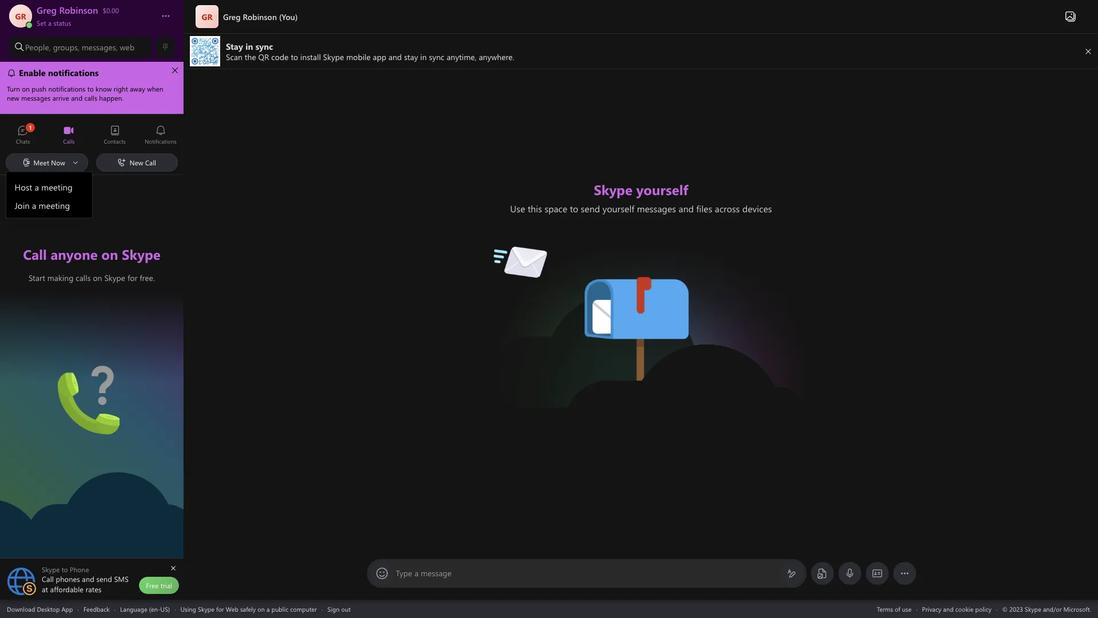 Task type: describe. For each thing, give the bounding box(es) containing it.
us)
[[160, 605, 170, 613]]

messages,
[[82, 41, 118, 52]]

language (en-us) link
[[120, 605, 170, 613]]

set a status button
[[37, 16, 150, 27]]

terms of use link
[[877, 605, 912, 613]]

and
[[944, 605, 954, 613]]

use
[[903, 605, 912, 613]]

groups,
[[53, 41, 79, 52]]

computer
[[290, 605, 317, 613]]

terms of use
[[877, 605, 912, 613]]

set
[[37, 18, 46, 27]]

message
[[421, 568, 452, 579]]

desktop
[[37, 605, 60, 613]]

download desktop app
[[7, 605, 73, 613]]

canyoutalk
[[58, 366, 101, 378]]

using skype for web safely on a public computer link
[[181, 605, 317, 613]]

status
[[53, 18, 71, 27]]

sign out link
[[328, 605, 351, 613]]

using
[[181, 605, 196, 613]]

people, groups, messages, web
[[25, 41, 135, 52]]

language (en-us)
[[120, 605, 170, 613]]

on
[[258, 605, 265, 613]]

set a status
[[37, 18, 71, 27]]

of
[[895, 605, 901, 613]]



Task type: locate. For each thing, give the bounding box(es) containing it.
0 vertical spatial a
[[48, 18, 52, 27]]

type
[[396, 568, 413, 579]]

2 horizontal spatial a
[[415, 568, 419, 579]]

language
[[120, 605, 147, 613]]

public
[[272, 605, 289, 613]]

1 vertical spatial a
[[415, 568, 419, 579]]

download
[[7, 605, 35, 613]]

a for status
[[48, 18, 52, 27]]

for
[[216, 605, 224, 613]]

feedback
[[83, 605, 110, 613]]

download desktop app link
[[7, 605, 73, 613]]

out
[[341, 605, 351, 613]]

type a message
[[396, 568, 452, 579]]

(en-
[[149, 605, 160, 613]]

people, groups, messages, web button
[[9, 37, 152, 57]]

2 vertical spatial a
[[267, 605, 270, 613]]

a
[[48, 18, 52, 27], [415, 568, 419, 579], [267, 605, 270, 613]]

Type a message text field
[[397, 568, 778, 580]]

sign out
[[328, 605, 351, 613]]

web
[[226, 605, 239, 613]]

cookie
[[956, 605, 974, 613]]

a right type
[[415, 568, 419, 579]]

sign
[[328, 605, 340, 613]]

using skype for web safely on a public computer
[[181, 605, 317, 613]]

app
[[61, 605, 73, 613]]

terms
[[877, 605, 894, 613]]

privacy and cookie policy link
[[923, 605, 992, 613]]

privacy and cookie policy
[[923, 605, 992, 613]]

1 horizontal spatial a
[[267, 605, 270, 613]]

privacy
[[923, 605, 942, 613]]

web
[[120, 41, 135, 52]]

a right the on at the left bottom
[[267, 605, 270, 613]]

safely
[[240, 605, 256, 613]]

people,
[[25, 41, 51, 52]]

feedback link
[[83, 605, 110, 613]]

a for message
[[415, 568, 419, 579]]

skype
[[198, 605, 215, 613]]

0 horizontal spatial a
[[48, 18, 52, 27]]

menu
[[7, 175, 93, 217]]

policy
[[976, 605, 992, 613]]

tab list
[[0, 120, 184, 152]]

a inside button
[[48, 18, 52, 27]]

a right set
[[48, 18, 52, 27]]



Task type: vqa. For each thing, say whether or not it's contained in the screenshot.
bottom The I
no



